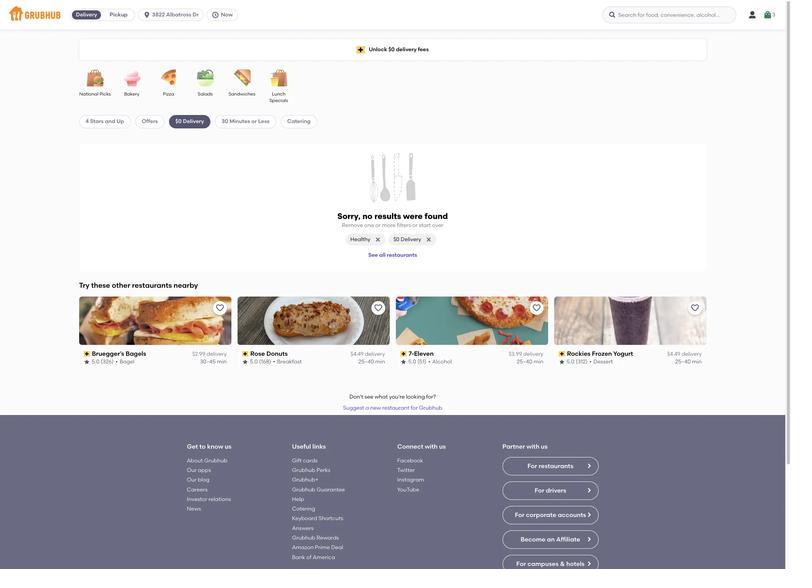 Task type: vqa. For each thing, say whether or not it's contained in the screenshot.
Pizza
yes



Task type: locate. For each thing, give the bounding box(es) containing it.
svg image inside 'now' button
[[212, 11, 219, 19]]

right image for accounts
[[586, 512, 592, 518]]

2 $4.49 from the left
[[667, 351, 680, 358]]

affiliate
[[556, 536, 580, 543]]

$2.99
[[192, 351, 205, 358]]

bakery
[[124, 91, 139, 97]]

1 right image from the top
[[586, 512, 592, 518]]

0 horizontal spatial with
[[425, 443, 438, 451]]

1 vertical spatial right image
[[586, 488, 592, 494]]

(51)
[[417, 359, 426, 365]]

2 with from the left
[[527, 443, 539, 451]]

1 horizontal spatial 25–40
[[517, 359, 532, 365]]

svg image inside 3 button
[[763, 10, 772, 20]]

5.0 for rockies
[[567, 359, 575, 365]]

1 • from the left
[[116, 359, 118, 365]]

salads image
[[192, 70, 219, 86]]

looking
[[406, 394, 425, 401]]

$4.49 delivery for rose donuts
[[351, 351, 385, 358]]

subscription pass image left the rose
[[242, 351, 249, 357]]

0 vertical spatial $0 delivery
[[175, 118, 204, 125]]

more
[[382, 222, 396, 229]]

delivery button
[[70, 9, 103, 21]]

min for bruegger's bagels
[[217, 359, 227, 365]]

our up the careers "link"
[[187, 477, 197, 484]]

with right connect at bottom right
[[425, 443, 438, 451]]

1 horizontal spatial delivery
[[183, 118, 204, 125]]

svg image
[[763, 10, 772, 20], [212, 11, 219, 19], [375, 237, 381, 243], [426, 237, 432, 243]]

1 right image from the top
[[586, 463, 592, 469]]

now button
[[207, 9, 241, 21]]

restaurants up the drivers
[[539, 463, 573, 470]]

rewards
[[317, 535, 339, 542]]

0 horizontal spatial save this restaurant image
[[215, 304, 224, 313]]

star icon image left 5.0 (51)
[[400, 359, 406, 365]]

&
[[560, 561, 565, 568]]

right image for affiliate
[[586, 537, 592, 543]]

save this restaurant button
[[213, 301, 227, 315], [371, 301, 385, 315], [530, 301, 543, 315], [688, 301, 702, 315]]

right image
[[586, 512, 592, 518], [586, 537, 592, 543]]

for for for restaurants
[[528, 463, 537, 470]]

our down about
[[187, 467, 197, 474]]

1 horizontal spatial 25–40 min
[[517, 359, 543, 365]]

right image inside for campuses & hotels link
[[586, 561, 592, 567]]

2 $4.49 delivery from the left
[[667, 351, 702, 358]]

star icon image for rockies frozen yogurt
[[559, 359, 565, 365]]

grubhub+
[[292, 477, 319, 484]]

don't see what you're looking for?
[[349, 394, 436, 401]]

5.0 (51)
[[408, 359, 426, 365]]

now
[[221, 11, 233, 18]]

3 25–40 min from the left
[[675, 359, 702, 365]]

3 save this restaurant image from the left
[[532, 304, 541, 313]]

results
[[374, 212, 401, 221]]

delivery down salads
[[183, 118, 204, 125]]

25–40
[[358, 359, 374, 365], [517, 359, 532, 365], [675, 359, 691, 365]]

5.0 left "(312)"
[[567, 359, 575, 365]]

• for eleven
[[428, 359, 430, 365]]

3 5.0 from the left
[[408, 359, 416, 365]]

1 vertical spatial our
[[187, 477, 197, 484]]

3822 albatross dr button
[[138, 9, 207, 21]]

1 5.0 from the left
[[92, 359, 99, 365]]

0 horizontal spatial restaurants
[[132, 281, 172, 290]]

2 subscription pass image from the left
[[242, 351, 249, 357]]

• for frozen
[[590, 359, 592, 365]]

0 horizontal spatial 25–40 min
[[358, 359, 385, 365]]

svg image inside 3822 albatross dr button
[[143, 11, 151, 19]]

for
[[528, 463, 537, 470], [535, 487, 544, 494], [515, 512, 525, 519], [516, 561, 526, 568]]

2 horizontal spatial restaurants
[[539, 463, 573, 470]]

healthy
[[350, 236, 370, 243]]

$0 delivery down salads
[[175, 118, 204, 125]]

3 save this restaurant button from the left
[[530, 301, 543, 315]]

1 $4.49 delivery from the left
[[351, 351, 385, 358]]

eleven
[[414, 350, 434, 358]]

or
[[251, 118, 257, 125], [375, 222, 381, 229], [412, 222, 418, 229]]

subscription pass image left bruegger's
[[84, 351, 90, 357]]

with
[[425, 443, 438, 451], [527, 443, 539, 451]]

and
[[105, 118, 115, 125]]

minutes
[[230, 118, 250, 125]]

• down donuts
[[273, 359, 275, 365]]

know
[[207, 443, 223, 451]]

$0 delivery
[[175, 118, 204, 125], [393, 236, 421, 243]]

star icon image
[[84, 359, 90, 365], [242, 359, 248, 365], [400, 359, 406, 365], [559, 359, 565, 365]]

25–40 min for 7-eleven
[[517, 359, 543, 365]]

investor relations link
[[187, 496, 231, 503]]

right image inside become an affiliate link
[[586, 537, 592, 543]]

youtube
[[397, 487, 419, 493]]

4 5.0 from the left
[[567, 359, 575, 365]]

2 save this restaurant button from the left
[[371, 301, 385, 315]]

5.0 (168)
[[250, 359, 271, 365]]

keyboard shortcuts link
[[292, 516, 343, 522]]

grubhub plus flag logo image
[[357, 46, 366, 53]]

grubhub guarantee link
[[292, 487, 345, 493]]

remove
[[342, 222, 363, 229]]

2 min from the left
[[375, 359, 385, 365]]

4 save this restaurant button from the left
[[688, 301, 702, 315]]

2 vertical spatial right image
[[586, 561, 592, 567]]

star icon image left 5.0 (312)
[[559, 359, 565, 365]]

• for bagels
[[116, 359, 118, 365]]

0 vertical spatial delivery
[[76, 11, 97, 18]]

star icon image for 7-eleven
[[400, 359, 406, 365]]

0 horizontal spatial svg image
[[143, 11, 151, 19]]

1 horizontal spatial restaurants
[[387, 252, 417, 259]]

grubhub inside about grubhub our apps our blog careers investor relations news
[[204, 458, 227, 464]]

with for connect
[[425, 443, 438, 451]]

1 horizontal spatial svg image
[[609, 11, 616, 19]]

2 25–40 min from the left
[[517, 359, 543, 365]]

or down were
[[412, 222, 418, 229]]

$4.49 for rose donuts
[[351, 351, 364, 358]]

30 minutes or less
[[222, 118, 270, 125]]

0 vertical spatial restaurants
[[387, 252, 417, 259]]

grubhub
[[419, 405, 442, 412], [204, 458, 227, 464], [292, 467, 315, 474], [292, 487, 315, 493], [292, 535, 315, 542]]

or right one
[[375, 222, 381, 229]]

min for rose donuts
[[375, 359, 385, 365]]

subscription pass image for bruegger's bagels
[[84, 351, 90, 357]]

$0 right unlock at the left top of the page
[[388, 46, 395, 53]]

delivery for rose donuts
[[365, 351, 385, 358]]

for down partner with us
[[528, 463, 537, 470]]

1 $4.49 from the left
[[351, 351, 364, 358]]

3 us from the left
[[541, 443, 548, 451]]

3 star icon image from the left
[[400, 359, 406, 365]]

$0 delivery button
[[389, 234, 437, 246]]

1 vertical spatial $0 delivery
[[393, 236, 421, 243]]

5.0
[[92, 359, 99, 365], [250, 359, 258, 365], [408, 359, 416, 365], [567, 359, 575, 365]]

3 subscription pass image from the left
[[400, 351, 407, 357]]

delivery for bruegger's bagels
[[207, 351, 227, 358]]

restaurants
[[387, 252, 417, 259], [132, 281, 172, 290], [539, 463, 573, 470]]

star icon image left 5.0 (168) on the bottom of the page
[[242, 359, 248, 365]]

for left corporate
[[515, 512, 525, 519]]

right image inside for drivers link
[[586, 488, 592, 494]]

4 min from the left
[[692, 359, 702, 365]]

us right connect at bottom right
[[439, 443, 446, 451]]

2 right image from the top
[[586, 537, 592, 543]]

4 • from the left
[[590, 359, 592, 365]]

2 5.0 from the left
[[250, 359, 258, 365]]

our
[[187, 467, 197, 474], [187, 477, 197, 484]]

star icon image for bruegger's bagels
[[84, 359, 90, 365]]

cards
[[303, 458, 318, 464]]

0 vertical spatial right image
[[586, 512, 592, 518]]

right image
[[586, 463, 592, 469], [586, 488, 592, 494], [586, 561, 592, 567]]

see
[[365, 394, 373, 401]]

become
[[521, 536, 545, 543]]

subscription pass image left rockies
[[559, 351, 565, 357]]

restaurants down $0 delivery button at top
[[387, 252, 417, 259]]

2 horizontal spatial 25–40
[[675, 359, 691, 365]]

save this restaurant button for rose donuts
[[371, 301, 385, 315]]

1 vertical spatial right image
[[586, 537, 592, 543]]

restaurants right other
[[132, 281, 172, 290]]

1 min from the left
[[217, 359, 227, 365]]

grubhub down know
[[204, 458, 227, 464]]

us right know
[[225, 443, 231, 451]]

0 vertical spatial right image
[[586, 463, 592, 469]]

grubhub inside suggest a new restaurant for grubhub button
[[419, 405, 442, 412]]

right image inside for corporate accounts link
[[586, 512, 592, 518]]

2 horizontal spatial us
[[541, 443, 548, 451]]

see
[[368, 252, 378, 259]]

3 25–40 from the left
[[675, 359, 691, 365]]

0 horizontal spatial $4.49
[[351, 351, 364, 358]]

catering
[[287, 118, 311, 125], [292, 506, 315, 513]]

2 star icon image from the left
[[242, 359, 248, 365]]

25–40 for rockies frozen yogurt
[[675, 359, 691, 365]]

grubhub down gift cards link
[[292, 467, 315, 474]]

3 • from the left
[[428, 359, 430, 365]]

bagel
[[120, 359, 135, 365]]

for for for corporate accounts
[[515, 512, 525, 519]]

2 horizontal spatial delivery
[[401, 236, 421, 243]]

catering down specials
[[287, 118, 311, 125]]

30–45
[[200, 359, 216, 365]]

$0 delivery down filters
[[393, 236, 421, 243]]

instagram link
[[397, 477, 424, 484]]

2 our from the top
[[187, 477, 197, 484]]

careers link
[[187, 487, 208, 493]]

3 right image from the top
[[586, 561, 592, 567]]

salads
[[198, 91, 213, 97]]

$0 delivery inside button
[[393, 236, 421, 243]]

0 horizontal spatial us
[[225, 443, 231, 451]]

corporate
[[526, 512, 556, 519]]

for left campuses on the right of the page
[[516, 561, 526, 568]]

• right "(51)"
[[428, 359, 430, 365]]

frozen
[[592, 350, 612, 358]]

star icon image left 5.0 (326)
[[84, 359, 90, 365]]

0 horizontal spatial 25–40
[[358, 359, 374, 365]]

4 subscription pass image from the left
[[559, 351, 565, 357]]

0 horizontal spatial $4.49 delivery
[[351, 351, 385, 358]]

3 min from the left
[[534, 359, 543, 365]]

2 • from the left
[[273, 359, 275, 365]]

$4.49
[[351, 351, 364, 358], [667, 351, 680, 358]]

1 vertical spatial catering
[[292, 506, 315, 513]]

1 subscription pass image from the left
[[84, 351, 90, 357]]

right image inside for restaurants link
[[586, 463, 592, 469]]

4 star icon image from the left
[[559, 359, 565, 365]]

no
[[363, 212, 373, 221]]

$0 inside button
[[393, 236, 399, 243]]

catering up keyboard
[[292, 506, 315, 513]]

restaurant
[[382, 405, 409, 412]]

bruegger's
[[92, 350, 124, 358]]

national
[[79, 91, 98, 97]]

don't
[[349, 394, 363, 401]]

grubhub down grubhub+ link
[[292, 487, 315, 493]]

5.0 left (326)
[[92, 359, 99, 365]]

• down bruegger's bagels
[[116, 359, 118, 365]]

save this restaurant button for rockies frozen yogurt
[[688, 301, 702, 315]]

delivery left 'pickup'
[[76, 11, 97, 18]]

gift cards link
[[292, 458, 318, 464]]

for corporate accounts link
[[502, 506, 599, 525]]

2 horizontal spatial or
[[412, 222, 418, 229]]

2 horizontal spatial 25–40 min
[[675, 359, 702, 365]]

for left the drivers
[[535, 487, 544, 494]]

1 horizontal spatial save this restaurant image
[[374, 304, 383, 313]]

right image for for drivers
[[586, 488, 592, 494]]

answers
[[292, 526, 314, 532]]

2 save this restaurant image from the left
[[374, 304, 383, 313]]

1 save this restaurant image from the left
[[215, 304, 224, 313]]

5.0 for 7-
[[408, 359, 416, 365]]

save this restaurant image
[[690, 304, 699, 313]]

2 horizontal spatial save this restaurant image
[[532, 304, 541, 313]]

about
[[187, 458, 203, 464]]

grubhub down 'for?'
[[419, 405, 442, 412]]

us up for restaurants
[[541, 443, 548, 451]]

fees
[[418, 46, 429, 53]]

1 horizontal spatial with
[[527, 443, 539, 451]]

1 25–40 from the left
[[358, 359, 374, 365]]

0 vertical spatial our
[[187, 467, 197, 474]]

svg image
[[748, 10, 757, 20], [143, 11, 151, 19], [609, 11, 616, 19]]

5.0 down the rose
[[250, 359, 258, 365]]

subscription pass image left 7-
[[400, 351, 407, 357]]

• right "(312)"
[[590, 359, 592, 365]]

2 us from the left
[[439, 443, 446, 451]]

30–45 min
[[200, 359, 227, 365]]

$0 down filters
[[393, 236, 399, 243]]

2 vertical spatial delivery
[[401, 236, 421, 243]]

2 right image from the top
[[586, 488, 592, 494]]

1 horizontal spatial $4.49
[[667, 351, 680, 358]]

save this restaurant image for rose donuts
[[374, 304, 383, 313]]

0 horizontal spatial delivery
[[76, 11, 97, 18]]

5.0 down 7-
[[408, 359, 416, 365]]

all
[[379, 252, 386, 259]]

save this restaurant image
[[215, 304, 224, 313], [374, 304, 383, 313], [532, 304, 541, 313]]

subscription pass image
[[84, 351, 90, 357], [242, 351, 249, 357], [400, 351, 407, 357], [559, 351, 565, 357]]

gift
[[292, 458, 302, 464]]

or left less at the top of page
[[251, 118, 257, 125]]

$0 right offers
[[175, 118, 182, 125]]

1 25–40 min from the left
[[358, 359, 385, 365]]

with right the partner
[[527, 443, 539, 451]]

7-eleven
[[409, 350, 434, 358]]

offers
[[142, 118, 158, 125]]

1 horizontal spatial $4.49 delivery
[[667, 351, 702, 358]]

1 horizontal spatial us
[[439, 443, 446, 451]]

delivery down filters
[[401, 236, 421, 243]]

sorry, no results were found main content
[[0, 30, 785, 570]]

1 with from the left
[[425, 443, 438, 451]]

us for partner with us
[[541, 443, 548, 451]]

1 horizontal spatial $0 delivery
[[393, 236, 421, 243]]

1 save this restaurant button from the left
[[213, 301, 227, 315]]

2 vertical spatial $0
[[393, 236, 399, 243]]

pizza
[[163, 91, 174, 97]]

1 star icon image from the left
[[84, 359, 90, 365]]

save this restaurant button for bruegger's bagels
[[213, 301, 227, 315]]

3822
[[152, 11, 165, 18]]

youtube link
[[397, 487, 419, 493]]

delivery inside delivery button
[[76, 11, 97, 18]]

2 25–40 from the left
[[517, 359, 532, 365]]

$3.99 delivery
[[509, 351, 543, 358]]



Task type: describe. For each thing, give the bounding box(es) containing it.
bakery image
[[118, 70, 145, 86]]

of
[[306, 555, 312, 561]]

restaurants inside button
[[387, 252, 417, 259]]

see all restaurants button
[[365, 249, 420, 263]]

rockies
[[567, 350, 591, 358]]

save this restaurant image for 7-eleven
[[532, 304, 541, 313]]

catering inside 'gift cards grubhub perks grubhub+ grubhub guarantee help catering keyboard shortcuts answers grubhub rewards amazon prime deal bank of america'
[[292, 506, 315, 513]]

30
[[222, 118, 228, 125]]

bruegger's bagels
[[92, 350, 146, 358]]

over
[[432, 222, 443, 229]]

for corporate accounts
[[515, 512, 586, 519]]

right image for for campuses & hotels
[[586, 561, 592, 567]]

grubhub down answers link
[[292, 535, 315, 542]]

relations
[[209, 496, 231, 503]]

for for for campuses & hotels
[[516, 561, 526, 568]]

subscription pass image for 7-eleven
[[400, 351, 407, 357]]

for for for drivers
[[535, 487, 544, 494]]

svg image inside healthy button
[[375, 237, 381, 243]]

answers link
[[292, 526, 314, 532]]

investor
[[187, 496, 207, 503]]

subscription pass image for rockies frozen yogurt
[[559, 351, 565, 357]]

you're
[[389, 394, 405, 401]]

twitter link
[[397, 467, 415, 474]]

suggest a new restaurant for grubhub button
[[340, 402, 446, 415]]

shortcuts
[[319, 516, 343, 522]]

grubhub perks link
[[292, 467, 330, 474]]

save this restaurant image for bruegger's bagels
[[215, 304, 224, 313]]

our blog link
[[187, 477, 210, 484]]

25–40 min for rockies frozen yogurt
[[675, 359, 702, 365]]

twitter
[[397, 467, 415, 474]]

main navigation navigation
[[0, 0, 785, 30]]

bruegger's bagels logo image
[[79, 297, 231, 345]]

rose donuts
[[250, 350, 288, 358]]

• for donuts
[[273, 359, 275, 365]]

connect with us
[[397, 443, 446, 451]]

facebook
[[397, 458, 423, 464]]

1 vertical spatial $0
[[175, 118, 182, 125]]

5.0 (312)
[[567, 359, 588, 365]]

filters
[[397, 222, 411, 229]]

one
[[364, 222, 374, 229]]

these
[[91, 281, 110, 290]]

delivery for 7-eleven
[[523, 351, 543, 358]]

3822 albatross dr
[[152, 11, 199, 18]]

connect
[[397, 443, 423, 451]]

for
[[411, 405, 418, 412]]

dr
[[193, 11, 199, 18]]

subscription pass image for rose donuts
[[242, 351, 249, 357]]

25–40 for rose donuts
[[358, 359, 374, 365]]

2 horizontal spatial svg image
[[748, 10, 757, 20]]

• alcohol
[[428, 359, 452, 365]]

• dessert
[[590, 359, 613, 365]]

bank
[[292, 555, 305, 561]]

drivers
[[546, 487, 566, 494]]

an
[[547, 536, 555, 543]]

yogurt
[[613, 350, 633, 358]]

sandwiches
[[229, 91, 255, 97]]

for campuses & hotels link
[[502, 555, 599, 570]]

for campuses & hotels
[[516, 561, 585, 568]]

dessert
[[594, 359, 613, 365]]

5.0 for rose
[[250, 359, 258, 365]]

facebook twitter instagram youtube
[[397, 458, 424, 493]]

nearby
[[174, 281, 198, 290]]

delivery for rockies frozen yogurt
[[682, 351, 702, 358]]

specials
[[269, 98, 288, 103]]

grubhub+ link
[[292, 477, 319, 484]]

rockies frozen yogurt
[[567, 350, 633, 358]]

found
[[425, 212, 448, 221]]

alcohol
[[432, 359, 452, 365]]

$4.49 for rockies frozen yogurt
[[667, 351, 680, 358]]

were
[[403, 212, 423, 221]]

delivery inside $0 delivery button
[[401, 236, 421, 243]]

7-
[[409, 350, 414, 358]]

0 horizontal spatial or
[[251, 118, 257, 125]]

other
[[112, 281, 130, 290]]

sandwiches image
[[229, 70, 255, 86]]

suggest
[[343, 405, 364, 412]]

rose
[[250, 350, 265, 358]]

5.0 for bruegger's
[[92, 359, 99, 365]]

partner
[[502, 443, 525, 451]]

no results image
[[370, 153, 416, 203]]

prime
[[315, 545, 330, 551]]

help link
[[292, 496, 304, 503]]

help
[[292, 496, 304, 503]]

min for rockies frozen yogurt
[[692, 359, 702, 365]]

try
[[79, 281, 89, 290]]

see all restaurants
[[368, 252, 417, 259]]

pizza image
[[155, 70, 182, 86]]

useful
[[292, 443, 311, 451]]

news
[[187, 506, 201, 513]]

for?
[[426, 394, 436, 401]]

svg image inside $0 delivery button
[[426, 237, 432, 243]]

25–40 for 7-eleven
[[517, 359, 532, 365]]

1 vertical spatial delivery
[[183, 118, 204, 125]]

about grubhub our apps our blog careers investor relations news
[[187, 458, 231, 513]]

(312)
[[576, 359, 588, 365]]

with for partner
[[527, 443, 539, 451]]

1 our from the top
[[187, 467, 197, 474]]

national picks image
[[82, 70, 108, 86]]

$3.99
[[509, 351, 522, 358]]

blog
[[198, 477, 210, 484]]

25–40 min for rose donuts
[[358, 359, 385, 365]]

for restaurants link
[[502, 457, 599, 476]]

5.0 (326)
[[92, 359, 114, 365]]

1 us from the left
[[225, 443, 231, 451]]

lunch specials
[[269, 91, 288, 103]]

7-eleven logo image
[[396, 297, 548, 345]]

for drivers link
[[502, 482, 599, 500]]

pickup button
[[103, 9, 135, 21]]

0 vertical spatial $0
[[388, 46, 395, 53]]

min for 7-eleven
[[534, 359, 543, 365]]

star icon image for rose donuts
[[242, 359, 248, 365]]

2 vertical spatial restaurants
[[539, 463, 573, 470]]

1 vertical spatial restaurants
[[132, 281, 172, 290]]

save this restaurant button for 7-eleven
[[530, 301, 543, 315]]

right image for for restaurants
[[586, 463, 592, 469]]

facebook link
[[397, 458, 423, 464]]

a
[[365, 405, 369, 412]]

us for connect with us
[[439, 443, 446, 451]]

bank of america link
[[292, 555, 335, 561]]

try these other restaurants nearby
[[79, 281, 198, 290]]

what
[[375, 394, 388, 401]]

0 horizontal spatial $0 delivery
[[175, 118, 204, 125]]

gift cards grubhub perks grubhub+ grubhub guarantee help catering keyboard shortcuts answers grubhub rewards amazon prime deal bank of america
[[292, 458, 345, 561]]

for drivers
[[535, 487, 566, 494]]

accounts
[[558, 512, 586, 519]]

0 vertical spatial catering
[[287, 118, 311, 125]]

rockies frozen yogurt logo image
[[554, 297, 706, 345]]

pickup
[[110, 11, 128, 18]]

$4.49 delivery for rockies frozen yogurt
[[667, 351, 702, 358]]

lunch specials image
[[265, 70, 292, 86]]

3 button
[[763, 8, 775, 22]]

Search for food, convenience, alcohol... search field
[[603, 7, 736, 23]]

our apps link
[[187, 467, 211, 474]]

rose donuts logo image
[[237, 297, 390, 345]]

1 horizontal spatial or
[[375, 222, 381, 229]]

deal
[[331, 545, 343, 551]]



